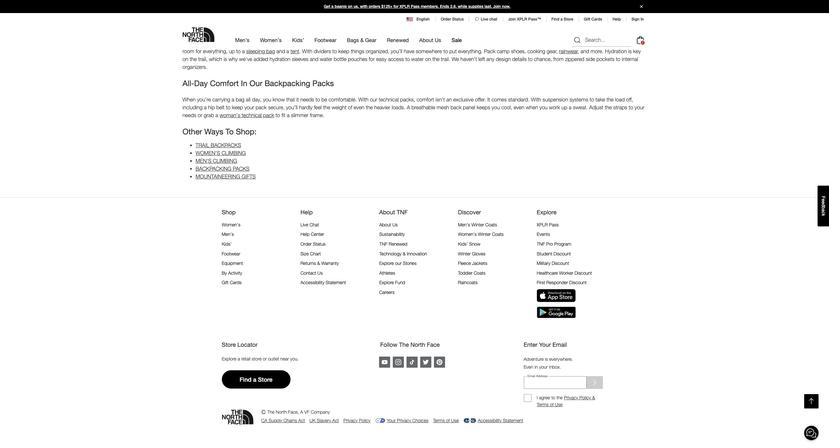 Task type: describe. For each thing, give the bounding box(es) containing it.
0 vertical spatial find a store
[[552, 17, 574, 22]]

the up dividers
[[320, 40, 327, 46]]

put
[[449, 48, 457, 54]]

adjust
[[589, 104, 603, 110]]

men's climbing link
[[196, 158, 237, 164]]

you left work
[[540, 104, 548, 110]]

1 vertical spatial order
[[301, 242, 312, 247]]

2 vertical spatial help
[[301, 232, 310, 237]]

1 vertical spatial accessibility statement
[[478, 418, 523, 424]]

0 vertical spatial find a store link
[[552, 17, 574, 22]]

1 vertical spatial gift cards
[[222, 280, 242, 286]]

footwear link for bags & gear
[[315, 31, 336, 49]]

your up 'woman's technical pack' link
[[244, 104, 254, 110]]

0 vertical spatial status
[[452, 17, 464, 22]]

2 act from the left
[[332, 418, 339, 424]]

fund
[[395, 280, 405, 286]]

the left the heavier
[[366, 104, 373, 110]]

in for pack it all in your hiking and climbing tech pack
[[220, 22, 226, 32]]

1 vertical spatial accessibility statement link
[[463, 418, 523, 425]]

men's winter coats link
[[458, 222, 497, 228]]

& for technology
[[403, 251, 406, 257]]

healthcare worker discount link
[[537, 271, 592, 276]]

1 horizontal spatial email
[[553, 342, 567, 349]]

women's for women's link to the left
[[222, 222, 241, 228]]

hardly
[[299, 104, 313, 110]]

1 vertical spatial store
[[222, 342, 236, 349]]

belt
[[216, 104, 225, 110]]

close image
[[637, 5, 646, 8]]

a left retail
[[238, 357, 240, 362]]

search all image
[[573, 36, 581, 44]]

b
[[821, 207, 826, 209]]

pack up everything.
[[466, 40, 477, 46]]

to down have
[[405, 56, 410, 62]]

1 vertical spatial status
[[313, 242, 326, 247]]

the right the agree at the bottom of page
[[557, 396, 563, 401]]

student discount link
[[537, 251, 571, 257]]

a right fit on the top
[[287, 112, 290, 118]]

kids' snow
[[458, 242, 481, 247]]

you down comes
[[492, 104, 500, 110]]

tnf for about tnf
[[379, 242, 388, 247]]

1 vertical spatial join
[[508, 17, 516, 22]]

kids' link for women's
[[292, 31, 304, 49]]

0 horizontal spatial find a store
[[240, 377, 273, 384]]

1 horizontal spatial needs
[[300, 97, 314, 103]]

privacy policy link
[[344, 418, 371, 425]]

explore for explore
[[537, 209, 557, 216]]

for up everything.
[[478, 40, 484, 46]]

somewhere
[[416, 48, 442, 54]]

1 horizontal spatial keep
[[338, 48, 349, 54]]

tnf pro program
[[537, 242, 571, 247]]

your right straps
[[635, 104, 645, 110]]

winter for men's
[[471, 222, 484, 228]]

0 vertical spatial gift cards link
[[584, 17, 602, 22]]

1 horizontal spatial pass
[[549, 222, 559, 228]]

mountaineering
[[196, 174, 240, 180]]

2 horizontal spatial with
[[531, 97, 541, 103]]

gloves
[[472, 251, 486, 257]]

members.
[[421, 4, 439, 9]]

follow the north face
[[380, 342, 440, 349]]

ways
[[204, 127, 223, 136]]

pouches
[[348, 56, 367, 62]]

sorts
[[492, 40, 503, 46]]

about for the topmost about us link
[[419, 37, 433, 43]]

sleeping
[[246, 48, 265, 54]]

of right plenty
[[439, 40, 443, 46]]

policy for privacy policy & terms of use
[[580, 396, 591, 401]]

ca
[[261, 418, 267, 424]]

0 vertical spatial is
[[628, 48, 632, 54]]

military
[[537, 261, 551, 266]]

0 horizontal spatial women's link
[[222, 222, 241, 228]]

to right 'belt'
[[226, 104, 231, 110]]

women's
[[196, 150, 220, 156]]

sign in
[[632, 17, 644, 22]]

to right space
[[460, 40, 464, 46]]

1 link
[[635, 35, 646, 45]]

0 horizontal spatial technical
[[242, 112, 262, 118]]

be inside on the trail, you'll be sourcing everything you need right from the pack on your back. that means you need plenty of space to pack for all sorts of possibilities. the main compartment of our larger bags offers room for everything, up to a
[[223, 40, 229, 46]]

your inside adventure is everywhere. even in your inbox.
[[539, 365, 548, 370]]

1 even from the left
[[354, 104, 364, 110]]

carrying
[[212, 97, 230, 103]]

0 vertical spatial find
[[552, 17, 560, 22]]

store locator
[[222, 342, 258, 349]]

to down cooking
[[528, 56, 533, 62]]

trail, inside on the trail, you'll be sourcing everything you need right from the pack on your back. that means you need plenty of space to pack for all sorts of possibilities. the main compartment of our larger bags offers room for everything, up to a
[[199, 40, 209, 46]]

women's climbing link
[[196, 150, 246, 156]]

trail
[[196, 142, 209, 148]]

jackets
[[472, 261, 487, 266]]

pack down secure,
[[263, 112, 274, 118]]

to left "take"
[[590, 97, 594, 103]]

sign in button
[[632, 17, 644, 22]]

by activity link
[[222, 271, 242, 276]]

on down somewhere
[[425, 56, 431, 62]]

2 horizontal spatial kids'
[[458, 242, 468, 247]]

toddler coats
[[458, 271, 486, 276]]

join inside 'link'
[[493, 4, 501, 9]]

apple store image
[[537, 290, 576, 303]]

slavery
[[317, 418, 331, 424]]

you'll inside when you're carrying a bag all day, you know that it needs to be comfortable. with our technical packs, comfort isn't an exclusive offer. it comes standard. with suspension systems to take the load off, including a hip belt to keep your pack secure, you'll hardly feel the weight of even the heavier loads. a breathable mesh back panel keeps you cool, even when you work up a sweat. adjust the straps to your needs or grab a
[[286, 104, 298, 110]]

easy
[[376, 56, 387, 62]]

for right the room
[[196, 48, 202, 54]]

2 vertical spatial coats
[[474, 271, 486, 276]]

orders
[[369, 4, 380, 9]]

back to top image
[[807, 398, 816, 406]]

a left the tent
[[286, 48, 289, 54]]

discount right worker
[[575, 271, 592, 276]]

added
[[254, 56, 268, 62]]

of right choices
[[446, 418, 450, 424]]

fleece jackets
[[458, 261, 487, 266]]

tech
[[319, 22, 336, 32]]

technology
[[379, 251, 402, 257]]

a right carrying
[[232, 97, 234, 103]]

discount up the "healthcare worker discount"
[[552, 261, 569, 266]]

last.
[[485, 4, 492, 9]]

women's winter coats link
[[458, 232, 504, 237]]

help link
[[613, 17, 621, 22]]

1 vertical spatial cards
[[230, 280, 242, 286]]

1 horizontal spatial store
[[258, 377, 273, 384]]

0 vertical spatial help
[[613, 17, 621, 22]]

enter your email
[[524, 342, 567, 349]]

1 horizontal spatial gift
[[584, 17, 590, 22]]

2.6,
[[450, 4, 457, 9]]

1 vertical spatial terms
[[433, 418, 445, 424]]

the right the on
[[191, 40, 198, 46]]

offer.
[[475, 97, 486, 103]]

and up hydration
[[276, 48, 285, 54]]

of up more.
[[592, 40, 597, 46]]

xplr inside 'link'
[[400, 4, 410, 9]]

privacy for privacy policy
[[344, 418, 358, 424]]

0 vertical spatial order status link
[[441, 17, 464, 22]]

of up the camp
[[504, 40, 509, 46]]

tnf for explore
[[537, 242, 545, 247]]

1 horizontal spatial statement
[[503, 418, 523, 424]]

uk
[[310, 418, 316, 424]]

grab
[[204, 112, 214, 118]]

0 horizontal spatial a
[[300, 410, 303, 415]]

Email Address text field
[[524, 377, 587, 390]]

1 vertical spatial order status
[[301, 242, 326, 247]]

1 horizontal spatial men's link
[[235, 31, 250, 49]]

renewed link
[[387, 31, 409, 49]]

1 horizontal spatial pack
[[338, 22, 355, 32]]

discount down program
[[554, 251, 571, 257]]

2 horizontal spatial pack
[[484, 48, 495, 54]]

raincoats
[[458, 280, 478, 286]]

i agree to the
[[537, 396, 564, 401]]

0 vertical spatial gift cards
[[584, 17, 602, 22]]

2 e from the top
[[821, 202, 826, 204]]

address
[[536, 375, 548, 379]]

to left fit on the top
[[276, 112, 280, 118]]

0 horizontal spatial men's link
[[222, 232, 234, 237]]

live for live chat
[[301, 222, 308, 228]]

supply
[[269, 418, 282, 424]]

cooking
[[528, 48, 545, 54]]

f
[[821, 196, 826, 199]]

0 horizontal spatial statement
[[326, 280, 346, 286]]

,
[[578, 48, 579, 54]]

first
[[537, 280, 545, 286]]

1 vertical spatial men's
[[458, 222, 470, 228]]

on down the room
[[183, 56, 188, 62]]

main content containing pack it all in your hiking and climbing tech pack
[[0, 0, 829, 409]]

1 vertical spatial about us link
[[379, 222, 398, 228]]

to up feel
[[316, 97, 320, 103]]

the north face home page image for 1 link
[[183, 27, 214, 42]]

help center link
[[301, 232, 324, 237]]

explore for explore a retail store or outlet near you.
[[222, 357, 236, 362]]

to down hydration
[[616, 56, 621, 62]]

0 horizontal spatial gift cards link
[[222, 280, 242, 286]]

follow us on instagram image
[[395, 360, 401, 366]]

toddler
[[458, 271, 473, 276]]

1 vertical spatial help
[[301, 209, 313, 216]]

to down "sourcing"
[[236, 48, 241, 54]]

a left sweat. at the right
[[569, 104, 572, 110]]

woman's technical pack to fit a slimmer frame.
[[220, 112, 324, 118]]

0 horizontal spatial order status link
[[301, 242, 326, 247]]

1 vertical spatial use
[[451, 418, 459, 424]]

& for bags
[[360, 37, 364, 43]]

1 horizontal spatial privacy
[[397, 418, 411, 424]]

cool,
[[501, 104, 512, 110]]

a inside 'link'
[[331, 4, 334, 9]]

2 vertical spatial winter
[[458, 251, 471, 257]]

0 horizontal spatial email
[[528, 375, 535, 379]]

trail, inside , and more. hydration is key on the trail, which is why we've added hydration sleeves and water bottle pouches for easy access to water on the trail. we haven't left any design details to chance, from zippered side pockets to internal organizers.
[[198, 56, 208, 62]]

slimmer
[[291, 112, 309, 118]]

bags
[[621, 40, 632, 46]]

pass™
[[528, 17, 541, 22]]

bottle
[[334, 56, 347, 62]]

2 horizontal spatial xplr
[[537, 222, 548, 228]]

1 horizontal spatial with
[[358, 97, 369, 103]]

terms of use link
[[433, 418, 459, 425]]

chart
[[310, 251, 321, 257]]

a inside when you're carrying a bag all day, you know that it needs to be comfortable. with our technical packs, comfort isn't an exclusive offer. it comes standard. with suspension systems to take the load off, including a hip belt to keep your pack secure, you'll hardly feel the weight of even the heavier loads. a breathable mesh back panel keeps you cool, even when you work up a sweat. adjust the straps to your needs or grab a
[[407, 104, 410, 110]]

on
[[183, 40, 189, 46]]

about us for about us link to the bottom
[[379, 222, 398, 228]]

choices
[[412, 418, 428, 424]]

of inside privacy policy & terms of use
[[550, 402, 554, 408]]

sleeping bag link
[[246, 48, 275, 54]]

larger
[[607, 40, 620, 46]]

from inside , and more. hydration is key on the trail, which is why we've added hydration sleeves and water bottle pouches for easy access to water on the trail. we haven't left any design details to chance, from zippered side pockets to internal organizers.
[[553, 56, 564, 62]]

the down "take"
[[605, 104, 612, 110]]

0 vertical spatial men's
[[235, 37, 250, 43]]

coats for women's winter coats
[[492, 232, 504, 237]]

0 vertical spatial in
[[641, 17, 644, 22]]

1 vertical spatial about
[[379, 209, 395, 216]]

you up hydration
[[275, 40, 283, 46]]

pass inside 'link'
[[411, 4, 420, 9]]

2 need from the left
[[411, 40, 423, 46]]

explore for explore our stories
[[379, 261, 394, 266]]

1 horizontal spatial accessibility
[[478, 418, 502, 424]]

1 horizontal spatial or
[[263, 357, 267, 362]]

2 horizontal spatial store
[[564, 17, 574, 22]]

footwear link for equipment
[[222, 251, 240, 257]]

trail.
[[441, 56, 450, 62]]

center
[[311, 232, 324, 237]]

1 horizontal spatial cards
[[592, 17, 602, 22]]

to right the agree at the bottom of page
[[551, 396, 555, 401]]

you up have
[[402, 40, 410, 46]]

backpacking packs link
[[196, 166, 249, 172]]

0 horizontal spatial is
[[224, 56, 227, 62]]

haven't
[[461, 56, 477, 62]]

responder
[[546, 280, 568, 286]]

2 horizontal spatial you'll
[[391, 48, 402, 54]]

be inside when you're carrying a bag all day, you know that it needs to be comfortable. with our technical packs, comfort isn't an exclusive offer. it comes standard. with suspension systems to take the load off, including a hip belt to keep your pack secure, you'll hardly feel the weight of even the heavier loads. a breathable mesh back panel keeps you cool, even when you work up a sweat. adjust the straps to your needs or grab a
[[321, 97, 327, 103]]

footwear for equipment
[[222, 251, 240, 257]]

woman's
[[220, 112, 240, 118]]

1 horizontal spatial tnf
[[397, 209, 408, 216]]

and right hiking
[[270, 22, 284, 32]]

military discount link
[[537, 261, 569, 266]]

follow us on pinterest image
[[437, 360, 442, 366]]

all inside when you're carrying a bag all day, you know that it needs to be comfortable. with our technical packs, comfort isn't an exclusive offer. it comes standard. with suspension systems to take the load off, including a hip belt to keep your pack secure, you'll hardly feel the weight of even the heavier loads. a breathable mesh back panel keeps you cool, even when you work up a sweat. adjust the straps to your needs or grab a
[[246, 97, 251, 103]]

0 horizontal spatial men's
[[222, 232, 234, 237]]

0 horizontal spatial accessibility statement link
[[301, 280, 346, 286]]

0 vertical spatial climbing
[[222, 150, 246, 156]]

terms inside privacy policy & terms of use
[[537, 402, 549, 408]]

0 vertical spatial accessibility statement
[[301, 280, 346, 286]]

take
[[596, 97, 605, 103]]

use inside privacy policy & terms of use
[[555, 402, 563, 408]]

sleeping bag and a tent . with dividers to keep things organized, you'll have somewhere to put everything. pack camp shoes, cooking gear, rainwear
[[246, 48, 578, 54]]

pack up dividers
[[329, 40, 340, 46]]

supplies
[[468, 4, 484, 9]]

1 horizontal spatial your
[[387, 418, 396, 424]]

bags
[[347, 37, 359, 43]]

kids' for men's
[[222, 242, 232, 247]]

is inside adventure is everywhere. even in your inbox.
[[545, 357, 548, 363]]

0 horizontal spatial accessibility
[[301, 280, 324, 286]]

everywhere.
[[549, 357, 573, 363]]

us,
[[354, 4, 359, 9]]

up inside when you're carrying a bag all day, you know that it needs to be comfortable. with our technical packs, comfort isn't an exclusive offer. it comes standard. with suspension systems to take the load off, including a hip belt to keep your pack secure, you'll hardly feel the weight of even the heavier loads. a breathable mesh back panel keeps you cool, even when you work up a sweat. adjust the straps to your needs or grab a
[[562, 104, 567, 110]]

& for returns
[[317, 261, 320, 266]]

a right pass™
[[561, 17, 563, 22]]

in
[[535, 365, 538, 370]]

details
[[512, 56, 527, 62]]

which
[[209, 56, 222, 62]]

2 horizontal spatial us
[[435, 37, 441, 43]]



Task type: locate. For each thing, give the bounding box(es) containing it.
terms down the agree at the bottom of page
[[537, 402, 549, 408]]

2 vertical spatial the
[[267, 410, 275, 415]]

our inside on the trail, you'll be sourcing everything you need right from the pack on your back. that means you need plenty of space to pack for all sorts of possibilities. the main compartment of our larger bags offers room for everything, up to a
[[598, 40, 605, 46]]

packs,
[[400, 97, 415, 103]]

tnf up technology
[[379, 242, 388, 247]]

xplr up events
[[537, 222, 548, 228]]

1 vertical spatial up
[[562, 104, 567, 110]]

store
[[564, 17, 574, 22], [222, 342, 236, 349], [258, 377, 273, 384]]

it inside when you're carrying a bag all day, you know that it needs to be comfortable. with our technical packs, comfort isn't an exclusive offer. it comes standard. with suspension systems to take the load off, including a hip belt to keep your pack secure, you'll hardly feel the weight of even the heavier loads. a breathable mesh back panel keeps you cool, even when you work up a sweat. adjust the straps to your needs or grab a
[[487, 97, 490, 103]]

0 horizontal spatial gift
[[222, 280, 229, 286]]

off,
[[626, 97, 633, 103]]

policy inside privacy policy & terms of use
[[580, 396, 591, 401]]

0 vertical spatial keep
[[338, 48, 349, 54]]

explore fund
[[379, 280, 405, 286]]

policy
[[580, 396, 591, 401], [359, 418, 371, 424]]

fleece
[[458, 261, 471, 266]]

women's for women's link to the top
[[260, 37, 282, 43]]

1 water from the left
[[320, 56, 332, 62]]

kids' up equipment link
[[222, 242, 232, 247]]

1 vertical spatial find
[[240, 377, 252, 384]]

0 horizontal spatial find a store link
[[222, 371, 290, 389]]

internal
[[622, 56, 638, 62]]

backpacking
[[196, 166, 231, 172]]

kids' link for men's
[[222, 242, 232, 247]]

1 vertical spatial renewed
[[389, 242, 407, 247]]

1 vertical spatial all
[[246, 97, 251, 103]]

and down dividers
[[310, 56, 318, 62]]

2 vertical spatial men's
[[222, 232, 234, 237]]

returns & warranty
[[301, 261, 339, 266]]

men's link up we've
[[235, 31, 250, 49]]

you'll down "that"
[[286, 104, 298, 110]]

1 horizontal spatial about us link
[[419, 31, 441, 49]]

0 horizontal spatial pack
[[183, 22, 200, 32]]

explore fund link
[[379, 280, 405, 286]]

1 vertical spatial live
[[301, 222, 308, 228]]

when you're carrying a bag all day, you know that it needs to be comfortable. with our technical packs, comfort isn't an exclusive offer. it comes standard. with suspension systems to take the load off, including a hip belt to keep your pack secure, you'll hardly feel the weight of even the heavier loads. a breathable mesh back panel keeps you cool, even when you work up a sweat. adjust the straps to your needs or grab a
[[183, 97, 645, 118]]

north
[[411, 342, 425, 349], [276, 410, 287, 415]]

0 horizontal spatial xplr
[[400, 4, 410, 9]]

order
[[441, 17, 451, 22], [301, 242, 312, 247]]

you right "day,"
[[263, 97, 271, 103]]

the north face home page image for uk slavery act link
[[222, 411, 253, 425]]

find a store
[[552, 17, 574, 22], [240, 377, 273, 384]]

a down store at the bottom of the page
[[253, 377, 256, 384]]

live inside button
[[481, 17, 488, 22]]

tnf renewed link
[[379, 242, 407, 247]]

us up sustainability link
[[392, 222, 398, 228]]

a right grab
[[215, 112, 218, 118]]

the up cooking
[[538, 40, 547, 46]]

0 vertical spatial footwear link
[[315, 31, 336, 49]]

follow us on tiktok image
[[409, 360, 415, 366]]

kids' up .
[[292, 37, 304, 43]]

0 vertical spatial statement
[[326, 280, 346, 286]]

north for face
[[411, 342, 425, 349]]

1 vertical spatial bag
[[236, 97, 244, 103]]

live for live chat
[[481, 17, 488, 22]]

a left hip
[[204, 104, 207, 110]]

1 vertical spatial find a store
[[240, 377, 273, 384]]

the up organizers.
[[190, 56, 197, 62]]

1 horizontal spatial bag
[[266, 48, 275, 54]]

tnf left pro
[[537, 242, 545, 247]]

0 horizontal spatial the north face home page image
[[183, 27, 214, 42]]

need up the tent link
[[285, 40, 296, 46]]

xplr left pass™
[[517, 17, 527, 22]]

2 vertical spatial us
[[317, 271, 323, 276]]

even
[[524, 365, 533, 370]]

warranty
[[321, 261, 339, 266]]

1 horizontal spatial find a store link
[[552, 17, 574, 22]]

find a store up search all icon
[[552, 17, 574, 22]]

order status down help center link
[[301, 242, 326, 247]]

about us for the topmost about us link
[[419, 37, 441, 43]]

explore a retail store or outlet near you.
[[222, 357, 299, 362]]

1 vertical spatial you'll
[[391, 48, 402, 54]]

2 vertical spatial you'll
[[286, 104, 298, 110]]

equipment link
[[222, 261, 243, 266]]

order status link down help center link
[[301, 242, 326, 247]]

1 horizontal spatial xplr
[[517, 17, 527, 22]]

key
[[633, 48, 641, 54]]

1 horizontal spatial north
[[411, 342, 425, 349]]

1 horizontal spatial even
[[514, 104, 524, 110]]

size chart link
[[301, 251, 321, 257]]

follow us on youtube image
[[382, 360, 387, 366]]

up up why
[[229, 48, 235, 54]]

women's for women's winter coats
[[458, 232, 477, 237]]

1 horizontal spatial accessibility statement link
[[463, 418, 523, 425]]

left
[[479, 56, 485, 62]]

1 horizontal spatial order status
[[441, 17, 464, 22]]

even down standard.
[[514, 104, 524, 110]]

0 horizontal spatial us
[[317, 271, 323, 276]]

2 horizontal spatial the
[[538, 40, 547, 46]]

0 horizontal spatial from
[[309, 40, 319, 46]]

men's down discover
[[458, 222, 470, 228]]

pack
[[329, 40, 340, 46], [466, 40, 477, 46], [256, 104, 267, 110], [263, 112, 274, 118]]

1 horizontal spatial policy
[[580, 396, 591, 401]]

to down off,
[[629, 104, 633, 110]]

breathable
[[412, 104, 435, 110]]

panel
[[463, 104, 475, 110]]

on left us,
[[348, 4, 353, 9]]

north up ca supply chains act
[[276, 410, 287, 415]]

explore up xplr pass link
[[537, 209, 557, 216]]

pass
[[411, 4, 420, 9], [549, 222, 559, 228]]

climbing
[[222, 150, 246, 156], [213, 158, 237, 164]]

hydration
[[605, 48, 627, 54]]

& inside privacy policy & terms of use
[[592, 396, 595, 401]]

keep inside when you're carrying a bag all day, you know that it needs to be comfortable. with our technical packs, comfort isn't an exclusive offer. it comes standard. with suspension systems to take the load off, including a hip belt to keep your pack secure, you'll hardly feel the weight of even the heavier loads. a breathable mesh back panel keeps you cool, even when you work up a sweat. adjust the straps to your needs or grab a
[[232, 104, 243, 110]]

all inside on the trail, you'll be sourcing everything you need right from the pack on your back. that means you need plenty of space to pack for all sorts of possibilities. the main compartment of our larger bags offers room for everything, up to a
[[486, 40, 490, 46]]

0 vertical spatial a
[[407, 104, 410, 110]]

kids' for women's
[[292, 37, 304, 43]]

chains
[[284, 418, 297, 424]]

1 horizontal spatial accessibility statement
[[478, 418, 523, 424]]

order up size
[[301, 242, 312, 247]]

pack it all in your hiking and climbing tech pack
[[183, 22, 355, 32]]

tnf
[[397, 209, 408, 216], [379, 242, 388, 247], [537, 242, 545, 247]]

a up we've
[[242, 48, 245, 54]]

comfort
[[210, 79, 239, 88]]

2 horizontal spatial in
[[641, 17, 644, 22]]

explore up athletes
[[379, 261, 394, 266]]

on inside on the trail, you'll be sourcing everything you need right from the pack on your back. that means you need plenty of space to pack for all sorts of possibilities. the main compartment of our larger bags offers room for everything, up to a
[[341, 40, 347, 46]]

0 vertical spatial order
[[441, 17, 451, 22]]

1 horizontal spatial our
[[395, 261, 402, 266]]

0 horizontal spatial in
[[220, 22, 226, 32]]

1 horizontal spatial order
[[441, 17, 451, 22]]

about
[[419, 37, 433, 43], [379, 209, 395, 216], [379, 222, 391, 228]]

women's up 'kids' snow'
[[458, 232, 477, 237]]

the for ⓒ the north face, a vf company
[[267, 410, 275, 415]]

find down retail
[[240, 377, 252, 384]]

0 horizontal spatial about us link
[[379, 222, 398, 228]]

0 vertical spatial bag
[[266, 48, 275, 54]]

face,
[[288, 410, 299, 415]]

0 horizontal spatial bag
[[236, 97, 244, 103]]

our up the heavier
[[370, 97, 377, 103]]

retail
[[241, 357, 251, 362]]

0 horizontal spatial store
[[222, 342, 236, 349]]

1 vertical spatial your
[[539, 342, 551, 349]]

store left locator
[[222, 342, 236, 349]]

coats down jackets
[[474, 271, 486, 276]]

follow us on twitter image
[[423, 360, 429, 366]]

1 vertical spatial men's link
[[222, 232, 234, 237]]

1 vertical spatial a
[[300, 410, 303, 415]]

bag inside when you're carrying a bag all day, you know that it needs to be comfortable. with our technical packs, comfort isn't an exclusive offer. it comes standard. with suspension systems to take the load off, including a hip belt to keep your pack secure, you'll hardly feel the weight of even the heavier loads. a breathable mesh back panel keeps you cool, even when you work up a sweat. adjust the straps to your needs or grab a
[[236, 97, 244, 103]]

gift cards link down by activity on the left
[[222, 280, 242, 286]]

student discount
[[537, 251, 571, 257]]

xplr pass link
[[537, 222, 559, 228]]

status down center
[[313, 242, 326, 247]]

0 vertical spatial trail,
[[199, 40, 209, 46]]

in for all-day comfort in our backpacking packs
[[241, 79, 247, 88]]

a up k
[[821, 209, 826, 212]]

up inside on the trail, you'll be sourcing everything you need right from the pack on your back. that means you need plenty of space to pack for all sorts of possibilities. the main compartment of our larger bags offers room for everything, up to a
[[229, 48, 235, 54]]

a
[[407, 104, 410, 110], [300, 410, 303, 415]]

1 vertical spatial needs
[[183, 112, 196, 118]]

0 horizontal spatial order
[[301, 242, 312, 247]]

2 even from the left
[[514, 104, 524, 110]]

privacy left choices
[[397, 418, 411, 424]]

in
[[641, 17, 644, 22], [220, 22, 226, 32], [241, 79, 247, 88]]

0 vertical spatial coats
[[485, 222, 497, 228]]

Search search field
[[572, 34, 631, 47]]

0 horizontal spatial cards
[[230, 280, 242, 286]]

activity
[[228, 271, 242, 276]]

0 vertical spatial our
[[598, 40, 605, 46]]

1 vertical spatial about us
[[379, 222, 398, 228]]

in right "sign"
[[641, 17, 644, 22]]

for inside 'link'
[[394, 4, 399, 9]]

worker
[[559, 271, 573, 276]]

up
[[229, 48, 235, 54], [562, 104, 567, 110]]

the north face home page image left ⓒ
[[222, 411, 253, 425]]

cards left help link
[[592, 17, 602, 22]]

0 horizontal spatial use
[[451, 418, 459, 424]]

in left our
[[241, 79, 247, 88]]

by activity
[[222, 271, 242, 276]]

your inside on the trail, you'll be sourcing everything you need right from the pack on your back. that means you need plenty of space to pack for all sorts of possibilities. the main compartment of our larger bags offers room for everything, up to a
[[349, 40, 358, 46]]

1 vertical spatial xplr
[[517, 17, 527, 22]]

privacy right uk slavery act
[[344, 418, 358, 424]]

we've
[[239, 56, 252, 62]]

the left load
[[607, 97, 614, 103]]

1 horizontal spatial be
[[321, 97, 327, 103]]

explore for explore fund
[[379, 280, 394, 286]]

north for face,
[[276, 410, 287, 415]]

1 horizontal spatial it
[[487, 97, 490, 103]]

1 horizontal spatial footwear
[[315, 37, 336, 43]]

0 vertical spatial pass
[[411, 4, 420, 9]]

1 need from the left
[[285, 40, 296, 46]]

email up everywhere.
[[553, 342, 567, 349]]

0 vertical spatial your
[[228, 22, 244, 32]]

the for follow the north face
[[399, 342, 409, 349]]

raincoats link
[[458, 280, 478, 286]]

packs
[[312, 79, 334, 88]]

trail backpacks women's climbing men's climbing backpacking packs mountaineering gifts
[[196, 142, 256, 180]]

gift cards link up search search field
[[584, 17, 602, 22]]

us left space
[[435, 37, 441, 43]]

a inside button
[[821, 209, 826, 212]]

0 vertical spatial women's link
[[260, 31, 282, 49]]

exclusive
[[453, 97, 474, 103]]

explore our stories link
[[379, 261, 417, 266]]

first responder discount
[[537, 280, 587, 286]]

0 horizontal spatial it
[[202, 22, 207, 32]]

with
[[360, 4, 368, 9]]

the right follow
[[399, 342, 409, 349]]

heavier
[[374, 104, 390, 110]]

1 vertical spatial trail,
[[198, 56, 208, 62]]

google play button scaled image
[[537, 307, 576, 319]]

1 e from the top
[[821, 199, 826, 202]]

bags & gear link
[[347, 31, 376, 49]]

pack up any
[[484, 48, 495, 54]]

winter down men's winter coats link
[[478, 232, 491, 237]]

to up bottle
[[332, 48, 337, 54]]

sign
[[632, 17, 640, 22]]

help
[[613, 17, 621, 22], [301, 209, 313, 216], [301, 232, 310, 237]]

to
[[460, 40, 464, 46], [236, 48, 241, 54], [332, 48, 337, 54], [444, 48, 448, 54], [405, 56, 410, 62], [528, 56, 533, 62], [616, 56, 621, 62], [316, 97, 320, 103], [590, 97, 594, 103], [226, 104, 231, 110], [629, 104, 633, 110], [276, 112, 280, 118], [551, 396, 555, 401]]

None checkbox
[[524, 395, 532, 403]]

help up live chat button
[[301, 209, 313, 216]]

for right "$125+"
[[394, 4, 399, 9]]

equipment
[[222, 261, 243, 266]]

privacy for privacy policy & terms of use
[[564, 396, 578, 401]]

while
[[458, 4, 467, 9]]

winter up women's winter coats
[[471, 222, 484, 228]]

all
[[486, 40, 490, 46], [246, 97, 251, 103]]

and right ,
[[581, 48, 589, 54]]

1 vertical spatial coats
[[492, 232, 504, 237]]

0 horizontal spatial be
[[223, 40, 229, 46]]

suspension
[[543, 97, 568, 103]]

1 act from the left
[[298, 418, 305, 424]]

pack up the on
[[183, 22, 200, 32]]

cards down activity
[[230, 280, 242, 286]]

water down dividers
[[320, 56, 332, 62]]

space
[[445, 40, 458, 46]]

explore left retail
[[222, 357, 236, 362]]

and
[[270, 22, 284, 32], [276, 48, 285, 54], [581, 48, 589, 54], [310, 56, 318, 62]]

store down explore a retail store or outlet near you.
[[258, 377, 273, 384]]

explore up careers link
[[379, 280, 394, 286]]

tent
[[291, 48, 299, 54]]

technical down "day,"
[[242, 112, 262, 118]]

backpacking
[[265, 79, 310, 88]]

of inside when you're carrying a bag all day, you know that it needs to be comfortable. with our technical packs, comfort isn't an exclusive offer. it comes standard. with suspension systems to take the load off, including a hip belt to keep your pack secure, you'll hardly feel the weight of even the heavier loads. a breathable mesh back panel keeps you cool, even when you work up a sweat. adjust the straps to your needs or grab a
[[348, 104, 352, 110]]

renewed up have
[[387, 37, 409, 43]]

0 vertical spatial policy
[[580, 396, 591, 401]]

about for about us link to the bottom
[[379, 222, 391, 228]]

to left put
[[444, 48, 448, 54]]

discount down worker
[[569, 280, 587, 286]]

winter gloves link
[[458, 251, 486, 257]]

face
[[427, 342, 440, 349]]

gift cards up search search field
[[584, 17, 602, 22]]

shoes,
[[511, 48, 526, 54]]

footwear up dividers
[[315, 37, 336, 43]]

main content
[[0, 0, 829, 409]]

0 vertical spatial about us link
[[419, 31, 441, 49]]

on up bottle
[[341, 40, 347, 46]]

beanie
[[335, 4, 347, 9]]

1 horizontal spatial us
[[392, 222, 398, 228]]

1 vertical spatial or
[[263, 357, 267, 362]]

a inside on the trail, you'll be sourcing everything you need right from the pack on your back. that means you need plenty of space to pack for all sorts of possibilities. the main compartment of our larger bags offers room for everything, up to a
[[242, 48, 245, 54]]

for inside , and more. hydration is key on the trail, which is why we've added hydration sleeves and water bottle pouches for easy access to water on the trail. we haven't left any design details to chance, from zippered side pockets to internal organizers.
[[369, 56, 375, 62]]

sleeves
[[292, 56, 308, 62]]

hiking
[[246, 22, 268, 32]]

tnf up sustainability
[[397, 209, 408, 216]]

0 vertical spatial accessibility
[[301, 280, 324, 286]]

1 vertical spatial keep
[[232, 104, 243, 110]]

from down gear,
[[553, 56, 564, 62]]

you'll up access
[[391, 48, 402, 54]]

packs
[[233, 166, 249, 172]]

0 horizontal spatial or
[[198, 112, 202, 118]]

coats for men's winter coats
[[485, 222, 497, 228]]

on inside 'link'
[[348, 4, 353, 9]]

woman's technical pack link
[[220, 112, 274, 118]]

privacy policy & terms of use link
[[537, 396, 595, 408]]

the
[[191, 40, 198, 46], [320, 40, 327, 46], [190, 56, 197, 62], [432, 56, 440, 62], [607, 97, 614, 103], [323, 104, 330, 110], [366, 104, 373, 110], [605, 104, 612, 110], [557, 396, 563, 401]]

our
[[598, 40, 605, 46], [370, 97, 377, 103], [395, 261, 402, 266]]

the inside on the trail, you'll be sourcing everything you need right from the pack on your back. that means you need plenty of space to pack for all sorts of possibilities. the main compartment of our larger bags offers room for everything, up to a
[[538, 40, 547, 46]]

need up sleeping bag and a tent . with dividers to keep things organized, you'll have somewhere to put everything. pack camp shoes, cooking gear, rainwear
[[411, 40, 423, 46]]

help center
[[301, 232, 324, 237]]

1 vertical spatial footwear link
[[222, 251, 240, 257]]

keep
[[338, 48, 349, 54], [232, 104, 243, 110]]

that
[[374, 40, 384, 46]]

our inside when you're carrying a bag all day, you know that it needs to be comfortable. with our technical packs, comfort isn't an exclusive offer. it comes standard. with suspension systems to take the load off, including a hip belt to keep your pack secure, you'll hardly feel the weight of even the heavier loads. a breathable mesh back panel keeps you cool, even when you work up a sweat. adjust the straps to your needs or grab a
[[370, 97, 377, 103]]

find a store down store at the bottom of the page
[[240, 377, 273, 384]]

live left chat at the left of page
[[301, 222, 308, 228]]

pass up the english link
[[411, 4, 420, 9]]

k
[[821, 214, 826, 216]]

pack inside when you're carrying a bag all day, you know that it needs to be comfortable. with our technical packs, comfort isn't an exclusive offer. it comes standard. with suspension systems to take the load off, including a hip belt to keep your pack secure, you'll hardly feel the weight of even the heavier loads. a breathable mesh back panel keeps you cool, even when you work up a sweat. adjust the straps to your needs or grab a
[[256, 104, 267, 110]]

0 horizontal spatial pass
[[411, 4, 420, 9]]

1 vertical spatial be
[[321, 97, 327, 103]]

0 vertical spatial about us
[[419, 37, 441, 43]]

about up sustainability link
[[379, 222, 391, 228]]

athletes
[[379, 271, 395, 276]]

ⓒ the north face, a vf company
[[261, 410, 330, 415]]

$125+
[[381, 4, 393, 9]]

the north face home page image
[[183, 27, 214, 42], [222, 411, 253, 425]]

winter up fleece
[[458, 251, 471, 257]]

0 vertical spatial renewed
[[387, 37, 409, 43]]

0 vertical spatial women's
[[260, 37, 282, 43]]

1 horizontal spatial about us
[[419, 37, 441, 43]]

bag left "day,"
[[236, 97, 244, 103]]

pack up bags
[[338, 22, 355, 32]]

english
[[417, 17, 430, 22]]

gifts
[[242, 174, 256, 180]]

0 vertical spatial accessibility statement link
[[301, 280, 346, 286]]

adventure
[[524, 357, 544, 363]]

find inside find a store link
[[240, 377, 252, 384]]

technical inside when you're carrying a bag all day, you know that it needs to be comfortable. with our technical packs, comfort isn't an exclusive offer. it comes standard. with suspension systems to take the load off, including a hip belt to keep your pack secure, you'll hardly feel the weight of even the heavier loads. a breathable mesh back panel keeps you cool, even when you work up a sweat. adjust the straps to your needs or grab a
[[379, 97, 399, 103]]

the left trail.
[[432, 56, 440, 62]]

1 horizontal spatial women's
[[260, 37, 282, 43]]

about up somewhere
[[419, 37, 433, 43]]

women's down pack it all in your hiking and climbing tech pack
[[260, 37, 282, 43]]

we
[[452, 56, 459, 62]]

0 horizontal spatial footwear
[[222, 251, 240, 257]]

backpacks
[[211, 142, 241, 148]]

your up things
[[349, 40, 358, 46]]

you'll inside on the trail, you'll be sourcing everything you need right from the pack on your back. that means you need plenty of space to pack for all sorts of possibilities. the main compartment of our larger bags offers room for everything, up to a
[[210, 40, 221, 46]]

order down ends
[[441, 17, 451, 22]]

from inside on the trail, you'll be sourcing everything you need right from the pack on your back. that means you need plenty of space to pack for all sorts of possibilities. the main compartment of our larger bags offers room for everything, up to a
[[309, 40, 319, 46]]

1 vertical spatial climbing
[[213, 158, 237, 164]]

0 horizontal spatial kids'
[[222, 242, 232, 247]]

winter for women's
[[478, 232, 491, 237]]

privacy inside privacy policy & terms of use
[[564, 396, 578, 401]]

2 water from the left
[[411, 56, 424, 62]]

our
[[250, 79, 262, 88]]

men's link
[[235, 31, 250, 49], [222, 232, 234, 237]]

0 horizontal spatial with
[[302, 48, 312, 54]]

or inside when you're carrying a bag all day, you know that it needs to be comfortable. with our technical packs, comfort isn't an exclusive offer. it comes standard. with suspension systems to take the load off, including a hip belt to keep your pack secure, you'll hardly feel the weight of even the heavier loads. a breathable mesh back panel keeps you cool, even when you work up a sweat. adjust the straps to your needs or grab a
[[198, 112, 202, 118]]

uk slavery act
[[310, 418, 339, 424]]

keep up woman's
[[232, 104, 243, 110]]

the right feel
[[323, 104, 330, 110]]

policy for privacy policy
[[359, 418, 371, 424]]

privacy
[[564, 396, 578, 401], [344, 418, 358, 424], [397, 418, 411, 424]]

systems
[[570, 97, 588, 103]]

have
[[404, 48, 415, 54]]

footwear for bags & gear
[[315, 37, 336, 43]]

outlet
[[268, 357, 279, 362]]

kids' left snow
[[458, 242, 468, 247]]

0 horizontal spatial need
[[285, 40, 296, 46]]

pack
[[183, 22, 200, 32], [338, 22, 355, 32], [484, 48, 495, 54]]

gift
[[584, 17, 590, 22], [222, 280, 229, 286]]

email address
[[528, 375, 548, 379]]

join down now.
[[508, 17, 516, 22]]



Task type: vqa. For each thing, say whether or not it's contained in the screenshot.
Jackets & Vests
no



